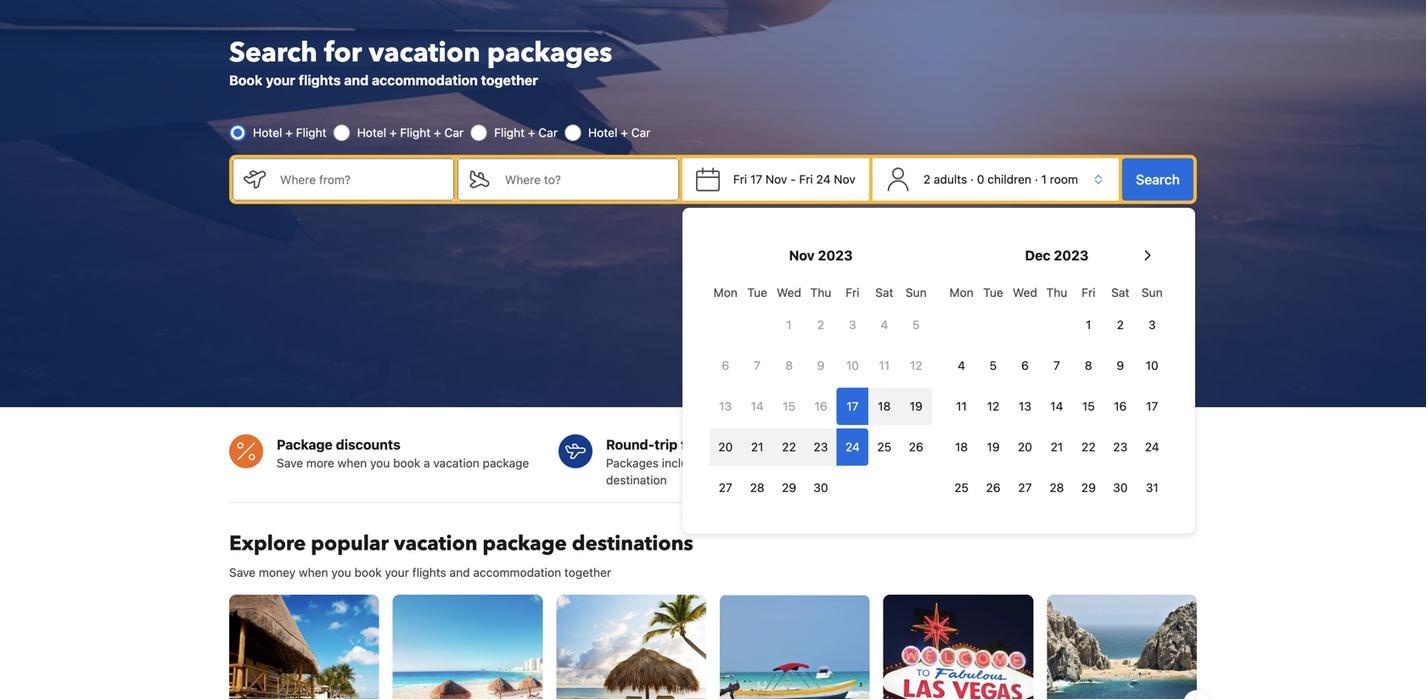 Task type: vqa. For each thing, say whether or not it's contained in the screenshot.


Task type: describe. For each thing, give the bounding box(es) containing it.
15 for 15 "checkbox"
[[1083, 399, 1095, 414]]

27 for 27 nov 2023 checkbox
[[719, 481, 733, 495]]

popular
[[311, 530, 389, 558]]

+ for hotel + car
[[621, 126, 628, 140]]

0 horizontal spatial 24
[[816, 173, 831, 187]]

12 Dec 2023 checkbox
[[978, 388, 1009, 425]]

5 for 5 option
[[990, 359, 997, 373]]

flights inside search for vacation packages book your flights and accommodation together
[[299, 72, 341, 88]]

20 Nov 2023 checkbox
[[710, 429, 742, 466]]

you right is at the bottom of page
[[1162, 456, 1182, 470]]

trip
[[655, 437, 678, 453]]

5 Nov 2023 checkbox
[[900, 307, 932, 344]]

together inside explore popular vacation package destinations save money when you book your flights and accommodation together
[[565, 566, 611, 580]]

round-trip flights included packages include flights to and from your destination
[[606, 437, 833, 487]]

23 cell
[[805, 425, 837, 466]]

22 for 22 option
[[782, 440, 796, 454]]

flights inside explore popular vacation package destinations save money when you book your flights and accommodation together
[[412, 566, 446, 580]]

wed for dec 2023
[[1013, 286, 1038, 300]]

next image
[[1187, 694, 1207, 700]]

6 for 6 dec 2023 checkbox
[[1022, 359, 1029, 373]]

16 Dec 2023 checkbox
[[1105, 388, 1137, 425]]

include
[[662, 456, 702, 470]]

-
[[791, 173, 796, 187]]

and inside round-trip flights included packages include flights to and from your destination
[[756, 456, 777, 470]]

fees
[[1006, 437, 1034, 453]]

20 cell
[[710, 425, 742, 466]]

save inside explore popular vacation package destinations save money when you book your flights and accommodation together
[[229, 566, 256, 580]]

9 Nov 2023 checkbox
[[805, 347, 837, 385]]

hotel + flight
[[253, 126, 327, 140]]

10 Dec 2023 checkbox
[[1137, 347, 1168, 385]]

28 for 28 checkbox
[[1050, 481, 1064, 495]]

grid for nov
[[710, 276, 932, 507]]

19 cell
[[900, 385, 932, 425]]

hotel + flight + car
[[357, 126, 464, 140]]

11 for '11 nov 2023' option
[[879, 359, 890, 373]]

0 horizontal spatial nov
[[766, 173, 787, 187]]

1 for nov 2023
[[787, 318, 792, 332]]

car for flight + car
[[539, 126, 558, 140]]

13 for 13 nov 2023 option
[[719, 399, 732, 414]]

13 Nov 2023 checkbox
[[710, 388, 742, 425]]

flight for hotel + flight + car
[[400, 126, 431, 140]]

10 for the 10 nov 2023 option
[[846, 359, 859, 373]]

package
[[277, 437, 333, 453]]

3 + from the left
[[434, 126, 441, 140]]

mon for nov
[[714, 286, 738, 300]]

destination
[[606, 473, 667, 487]]

28 Nov 2023 checkbox
[[742, 470, 773, 507]]

19 Dec 2023 checkbox
[[978, 429, 1009, 466]]

thu for nov
[[811, 286, 832, 300]]

grid for dec
[[946, 276, 1168, 507]]

24 cell
[[837, 425, 869, 466]]

is
[[1120, 456, 1129, 470]]

explore popular vacation package destinations region
[[216, 595, 1211, 700]]

18 for 18 nov 2023 option
[[878, 399, 891, 414]]

1 car from the left
[[445, 126, 464, 140]]

7 Nov 2023 checkbox
[[742, 347, 773, 385]]

28 Dec 2023 checkbox
[[1041, 470, 1073, 507]]

15 for 15 nov 2023 checkbox
[[783, 399, 796, 414]]

when inside package discounts save more when you book a vacation package
[[338, 456, 367, 470]]

car for hotel + car
[[631, 126, 651, 140]]

package inside explore popular vacation package destinations save money when you book your flights and accommodation together
[[483, 530, 567, 558]]

for
[[324, 35, 362, 71]]

–
[[1035, 456, 1042, 470]]

fri up 3 option
[[846, 286, 860, 300]]

17 Dec 2023 checkbox
[[1137, 388, 1168, 425]]

you left the see at right bottom
[[1075, 456, 1095, 470]]

flight + car
[[494, 126, 558, 140]]

package discounts save more when you book a vacation package
[[277, 437, 529, 470]]

a
[[424, 456, 430, 470]]

hotel + car
[[588, 126, 651, 140]]

accommodation inside explore popular vacation package destinations save money when you book your flights and accommodation together
[[473, 566, 561, 580]]

19 for 19 option
[[987, 440, 1000, 454]]

sun for dec 2023
[[1142, 286, 1163, 300]]

31
[[1146, 481, 1159, 495]]

dec 2023
[[1025, 248, 1089, 264]]

1 Nov 2023 checkbox
[[773, 307, 805, 344]]

17 for 17 option
[[1146, 399, 1158, 414]]

you inside explore popular vacation package destinations save money when you book your flights and accommodation together
[[332, 566, 351, 580]]

included inside no hidden fees all taxes included – what you see is what you pay
[[985, 456, 1032, 470]]

19 Nov 2023 checkbox
[[900, 388, 932, 425]]

room
[[1050, 173, 1078, 187]]

26 for 26 'option'
[[909, 440, 924, 454]]

all
[[936, 456, 949, 470]]

hotel for hotel + car
[[588, 126, 618, 140]]

package inside package discounts save more when you book a vacation package
[[483, 456, 529, 470]]

31 Dec 2023 checkbox
[[1137, 470, 1168, 507]]

save inside package discounts save more when you book a vacation package
[[277, 456, 303, 470]]

16 for "16" option
[[1114, 399, 1127, 414]]

hotel for hotel + flight
[[253, 126, 282, 140]]

no
[[936, 437, 954, 453]]

+ for hotel + flight + car
[[390, 126, 397, 140]]

12 for 12 dec 2023 checkbox in the right bottom of the page
[[987, 399, 1000, 414]]

sat for dec 2023
[[1112, 286, 1130, 300]]

29 Nov 2023 checkbox
[[773, 470, 805, 507]]

24 Nov 2023 checkbox
[[837, 429, 869, 466]]

2 Dec 2023 checkbox
[[1105, 307, 1137, 344]]

packages
[[487, 35, 612, 71]]

15 Dec 2023 checkbox
[[1073, 388, 1105, 425]]

28 for 28 "option"
[[750, 481, 765, 495]]

5 Dec 2023 checkbox
[[978, 347, 1009, 385]]

13 Dec 2023 checkbox
[[1009, 388, 1041, 425]]

2 Nov 2023 checkbox
[[805, 307, 837, 344]]

6 Dec 2023 checkbox
[[1009, 347, 1041, 385]]

explore popular vacation package destinations save money when you book your flights and accommodation together
[[229, 530, 693, 580]]

7 Dec 2023 checkbox
[[1041, 347, 1073, 385]]

search for vacation packages book your flights and accommodation together
[[229, 35, 612, 88]]

20 for 20 nov 2023 option
[[719, 440, 733, 454]]

26 Nov 2023 checkbox
[[900, 429, 932, 466]]

together inside search for vacation packages book your flights and accommodation together
[[481, 72, 538, 88]]

to
[[742, 456, 753, 470]]

2 for dec 2023
[[1117, 318, 1124, 332]]

2023 for dec 2023
[[1054, 248, 1089, 264]]

flight for hotel + flight
[[296, 126, 327, 140]]

29 for 29 checkbox
[[1082, 481, 1096, 495]]

16 for 16 nov 2023 checkbox at the bottom right of the page
[[815, 399, 827, 414]]

11 Nov 2023 checkbox
[[869, 347, 900, 385]]

21 Dec 2023 checkbox
[[1041, 429, 1073, 466]]

26 for 26 dec 2023 option
[[986, 481, 1001, 495]]

10 for 10 option
[[1146, 359, 1159, 373]]

5 for 5 checkbox
[[913, 318, 920, 332]]

adults
[[934, 173, 967, 187]]

dec
[[1025, 248, 1051, 264]]

fri right -
[[799, 173, 813, 187]]

8 Nov 2023 checkbox
[[773, 347, 805, 385]]

1 horizontal spatial 1
[[1042, 173, 1047, 187]]

hidden
[[957, 437, 1003, 453]]

1 what from the left
[[1045, 456, 1072, 470]]

vacation inside package discounts save more when you book a vacation package
[[433, 456, 480, 470]]

2 horizontal spatial nov
[[834, 173, 856, 187]]

20 Dec 2023 checkbox
[[1009, 429, 1041, 466]]



Task type: locate. For each thing, give the bounding box(es) containing it.
18 Nov 2023 checkbox
[[869, 388, 900, 425]]

0 vertical spatial 19
[[910, 399, 923, 414]]

18 inside 18 dec 2023 option
[[955, 440, 968, 454]]

2 29 from the left
[[1082, 481, 1096, 495]]

1 horizontal spatial thu
[[1047, 286, 1068, 300]]

9 for 9 option
[[1117, 359, 1124, 373]]

7 right 6 dec 2023 checkbox
[[1054, 359, 1060, 373]]

your for packages
[[809, 456, 833, 470]]

0 horizontal spatial what
[[1045, 456, 1072, 470]]

mon for dec
[[950, 286, 974, 300]]

6 for 6 nov 2023 checkbox
[[722, 359, 729, 373]]

21 for 21 nov 2023 checkbox
[[751, 440, 764, 454]]

1 hotel from the left
[[253, 126, 282, 140]]

23 Dec 2023 checkbox
[[1105, 429, 1137, 466]]

1 horizontal spatial sun
[[1142, 286, 1163, 300]]

0 horizontal spatial 9
[[817, 359, 825, 373]]

0 vertical spatial 12
[[910, 359, 923, 373]]

12 right '11 nov 2023' option
[[910, 359, 923, 373]]

15 right 14 dec 2023 option
[[1083, 399, 1095, 414]]

26 left 27 checkbox
[[986, 481, 1001, 495]]

see
[[1098, 456, 1117, 470]]

26 Dec 2023 checkbox
[[978, 470, 1009, 507]]

12 for 12 checkbox
[[910, 359, 923, 373]]

1 28 from the left
[[750, 481, 765, 495]]

20
[[719, 440, 733, 454], [1018, 440, 1033, 454]]

0 horizontal spatial 14
[[751, 399, 764, 414]]

explore
[[229, 530, 306, 558]]

7
[[754, 359, 761, 373], [1054, 359, 1060, 373]]

3 Dec 2023 checkbox
[[1137, 307, 1168, 344]]

tue up 7 checkbox
[[747, 286, 768, 300]]

11 left 12 dec 2023 checkbox in the right bottom of the page
[[956, 399, 967, 414]]

9 Dec 2023 checkbox
[[1105, 347, 1137, 385]]

1 horizontal spatial flight
[[400, 126, 431, 140]]

0 vertical spatial save
[[277, 456, 303, 470]]

25 right 24 nov 2023 option
[[877, 440, 892, 454]]

18 for 18 dec 2023 option
[[955, 440, 968, 454]]

0 horizontal spatial 17
[[751, 173, 763, 187]]

0 vertical spatial package
[[483, 456, 529, 470]]

23 right 22 option
[[814, 440, 828, 454]]

5 inside checkbox
[[913, 318, 920, 332]]

24 Dec 2023 checkbox
[[1137, 429, 1168, 466]]

6
[[722, 359, 729, 373], [1022, 359, 1029, 373]]

2 horizontal spatial and
[[756, 456, 777, 470]]

when
[[338, 456, 367, 470], [299, 566, 328, 580]]

29 for 29 nov 2023 checkbox
[[782, 481, 797, 495]]

0 horizontal spatial car
[[445, 126, 464, 140]]

22 for 22 dec 2023 option
[[1082, 440, 1096, 454]]

1
[[1042, 173, 1047, 187], [787, 318, 792, 332], [1086, 318, 1092, 332]]

24 for 24 nov 2023 option
[[846, 440, 860, 454]]

2
[[924, 173, 931, 187], [818, 318, 825, 332], [1117, 318, 1124, 332]]

what
[[1045, 456, 1072, 470], [1133, 456, 1159, 470]]

0 horizontal spatial 3
[[849, 318, 856, 332]]

0 horizontal spatial 19
[[910, 399, 923, 414]]

2 car from the left
[[539, 126, 558, 140]]

1 horizontal spatial 16
[[1114, 399, 1127, 414]]

17 Nov 2023 checkbox
[[837, 388, 869, 425]]

25 down taxes
[[955, 481, 969, 495]]

2 horizontal spatial car
[[631, 126, 651, 140]]

22 Nov 2023 checkbox
[[773, 429, 805, 466]]

1 vertical spatial book
[[355, 566, 382, 580]]

0 horizontal spatial 30
[[814, 481, 828, 495]]

14 inside 14 dec 2023 option
[[1051, 399, 1064, 414]]

thu
[[811, 286, 832, 300], [1047, 286, 1068, 300]]

0 horizontal spatial wed
[[777, 286, 802, 300]]

flight
[[296, 126, 327, 140], [400, 126, 431, 140], [494, 126, 525, 140]]

2 sun from the left
[[1142, 286, 1163, 300]]

11 for 11 dec 2023 option
[[956, 399, 967, 414]]

1 15 from the left
[[783, 399, 796, 414]]

8 inside option
[[1085, 359, 1093, 373]]

30 inside option
[[1113, 481, 1128, 495]]

vacation down a
[[394, 530, 478, 558]]

2 20 from the left
[[1018, 440, 1033, 454]]

14 Dec 2023 checkbox
[[1041, 388, 1073, 425]]

grid
[[710, 276, 932, 507], [946, 276, 1168, 507]]

mon
[[714, 286, 738, 300], [950, 286, 974, 300]]

1 horizontal spatial together
[[565, 566, 611, 580]]

2 6 from the left
[[1022, 359, 1029, 373]]

search for search for vacation packages book your flights and accommodation together
[[229, 35, 317, 71]]

11 Dec 2023 checkbox
[[946, 388, 978, 425]]

2 tue from the left
[[984, 286, 1004, 300]]

21 inside cell
[[751, 440, 764, 454]]

23 Nov 2023 checkbox
[[805, 429, 837, 466]]

2 9 from the left
[[1117, 359, 1124, 373]]

2 22 from the left
[[1082, 440, 1096, 454]]

29 inside checkbox
[[1082, 481, 1096, 495]]

15 inside 15 "checkbox"
[[1083, 399, 1095, 414]]

23 up is at the bottom of page
[[1113, 440, 1128, 454]]

2 for nov 2023
[[818, 318, 825, 332]]

1 inside checkbox
[[787, 318, 792, 332]]

5 + from the left
[[621, 126, 628, 140]]

hotel up where to? field
[[588, 126, 618, 140]]

accommodation inside search for vacation packages book your flights and accommodation together
[[372, 72, 478, 88]]

thu down dec 2023
[[1047, 286, 1068, 300]]

16 right 15 nov 2023 checkbox
[[815, 399, 827, 414]]

when inside explore popular vacation package destinations save money when you book your flights and accommodation together
[[299, 566, 328, 580]]

2 what from the left
[[1133, 456, 1159, 470]]

0 vertical spatial when
[[338, 456, 367, 470]]

1 21 from the left
[[751, 440, 764, 454]]

20 inside option
[[719, 440, 733, 454]]

0 horizontal spatial 28
[[750, 481, 765, 495]]

no hidden fees all taxes included – what you see is what you pay
[[936, 437, 1182, 487]]

29 inside checkbox
[[782, 481, 797, 495]]

1 16 from the left
[[815, 399, 827, 414]]

1 · from the left
[[971, 173, 974, 187]]

16 Nov 2023 checkbox
[[805, 388, 837, 425]]

9 inside option
[[1117, 359, 1124, 373]]

17 inside checkbox
[[847, 399, 859, 414]]

4
[[881, 318, 888, 332], [958, 359, 966, 373]]

2 16 from the left
[[1114, 399, 1127, 414]]

19 left the fees
[[987, 440, 1000, 454]]

nov right -
[[834, 173, 856, 187]]

2 8 from the left
[[1085, 359, 1093, 373]]

4 + from the left
[[528, 126, 535, 140]]

2 vertical spatial vacation
[[394, 530, 478, 558]]

13 right 12 dec 2023 checkbox in the right bottom of the page
[[1019, 399, 1032, 414]]

tue for nov
[[747, 286, 768, 300]]

book inside package discounts save more when you book a vacation package
[[393, 456, 421, 470]]

children
[[988, 173, 1032, 187]]

1 vertical spatial 11
[[956, 399, 967, 414]]

3 inside option
[[1149, 318, 1156, 332]]

1 29 from the left
[[782, 481, 797, 495]]

8 right 7 checkbox
[[786, 359, 793, 373]]

3 right 2 checkbox
[[1149, 318, 1156, 332]]

flights
[[299, 72, 341, 88], [681, 437, 723, 453], [705, 456, 739, 470], [412, 566, 446, 580]]

0 vertical spatial together
[[481, 72, 538, 88]]

30 for 30 nov 2023 checkbox
[[814, 481, 828, 495]]

1 left room
[[1042, 173, 1047, 187]]

tue for dec
[[984, 286, 1004, 300]]

book inside explore popular vacation package destinations save money when you book your flights and accommodation together
[[355, 566, 382, 580]]

2 15 from the left
[[1083, 399, 1095, 414]]

8 for 8 dec 2023 option at the right of page
[[1085, 359, 1093, 373]]

1 tue from the left
[[747, 286, 768, 300]]

1 vertical spatial 18
[[955, 440, 968, 454]]

1 23 from the left
[[814, 440, 828, 454]]

included
[[726, 437, 783, 453], [985, 456, 1032, 470]]

1 27 from the left
[[719, 481, 733, 495]]

car
[[445, 126, 464, 140], [539, 126, 558, 140], [631, 126, 651, 140]]

1 horizontal spatial 27
[[1018, 481, 1032, 495]]

what right the –
[[1045, 456, 1072, 470]]

24 right 23 nov 2023 checkbox
[[846, 440, 860, 454]]

+ for hotel + flight
[[285, 126, 293, 140]]

9 inside checkbox
[[817, 359, 825, 373]]

together
[[481, 72, 538, 88], [565, 566, 611, 580]]

2 3 from the left
[[1149, 318, 1156, 332]]

accommodation
[[372, 72, 478, 88], [473, 566, 561, 580]]

vacation for package
[[394, 530, 478, 558]]

0 horizontal spatial 8
[[786, 359, 793, 373]]

7 inside 7 checkbox
[[754, 359, 761, 373]]

29 down from
[[782, 481, 797, 495]]

nov
[[766, 173, 787, 187], [834, 173, 856, 187], [789, 248, 815, 264]]

round-
[[606, 437, 655, 453]]

3 car from the left
[[631, 126, 651, 140]]

22
[[782, 440, 796, 454], [1082, 440, 1096, 454]]

your inside search for vacation packages book your flights and accommodation together
[[266, 72, 295, 88]]

you down discounts
[[370, 456, 390, 470]]

1 vertical spatial save
[[229, 566, 256, 580]]

wed down dec
[[1013, 286, 1038, 300]]

1 horizontal spatial 7
[[1054, 359, 1060, 373]]

1 left the 2 nov 2023 checkbox
[[787, 318, 792, 332]]

you inside package discounts save more when you book a vacation package
[[370, 456, 390, 470]]

12 right 11 dec 2023 option
[[987, 399, 1000, 414]]

save left the money
[[229, 566, 256, 580]]

14 Nov 2023 checkbox
[[742, 388, 773, 425]]

1 horizontal spatial 23
[[1113, 440, 1128, 454]]

what right is at the bottom of page
[[1133, 456, 1159, 470]]

2 horizontal spatial flight
[[494, 126, 525, 140]]

21 Nov 2023 checkbox
[[742, 429, 773, 466]]

1 horizontal spatial wed
[[1013, 286, 1038, 300]]

2 wed from the left
[[1013, 286, 1038, 300]]

22 right "21" checkbox
[[1082, 440, 1096, 454]]

5 right 4 nov 2023 checkbox on the right
[[913, 318, 920, 332]]

29 Dec 2023 checkbox
[[1073, 470, 1105, 507]]

0 horizontal spatial when
[[299, 566, 328, 580]]

Where from? field
[[267, 159, 454, 201]]

1 left 2 checkbox
[[1086, 318, 1092, 332]]

20 for 20 checkbox at bottom
[[1018, 440, 1033, 454]]

23 for 23 checkbox
[[1113, 440, 1128, 454]]

· left 0
[[971, 173, 974, 187]]

0 horizontal spatial 1
[[787, 318, 792, 332]]

4 for 4 nov 2023 checkbox on the right
[[881, 318, 888, 332]]

1 vertical spatial vacation
[[433, 456, 480, 470]]

1 horizontal spatial 11
[[956, 399, 967, 414]]

10 Nov 2023 checkbox
[[837, 347, 869, 385]]

10 left '11 nov 2023' option
[[846, 359, 859, 373]]

from
[[780, 456, 806, 470]]

1 horizontal spatial 18
[[955, 440, 968, 454]]

4 left 5 option
[[958, 359, 966, 373]]

1 30 from the left
[[814, 481, 828, 495]]

25 inside option
[[955, 481, 969, 495]]

pay
[[936, 473, 955, 487]]

20 left 21 nov 2023 checkbox
[[719, 440, 733, 454]]

save down package
[[277, 456, 303, 470]]

2 hotel from the left
[[357, 126, 386, 140]]

sun up 5 checkbox
[[906, 286, 927, 300]]

24 right 23 checkbox
[[1145, 440, 1160, 454]]

29 left '30' option
[[1082, 481, 1096, 495]]

1 horizontal spatial 30
[[1113, 481, 1128, 495]]

2 13 from the left
[[1019, 399, 1032, 414]]

0 vertical spatial 11
[[879, 359, 890, 373]]

15 Nov 2023 checkbox
[[773, 388, 805, 425]]

0 horizontal spatial save
[[229, 566, 256, 580]]

3 right the 2 nov 2023 checkbox
[[849, 318, 856, 332]]

0 horizontal spatial grid
[[710, 276, 932, 507]]

2 horizontal spatial 24
[[1145, 440, 1160, 454]]

1 thu from the left
[[811, 286, 832, 300]]

money
[[259, 566, 296, 580]]

1 sat from the left
[[876, 286, 894, 300]]

1 horizontal spatial what
[[1133, 456, 1159, 470]]

3 for dec 2023
[[1149, 318, 1156, 332]]

sun
[[906, 286, 927, 300], [1142, 286, 1163, 300]]

book
[[229, 72, 263, 88]]

21 for "21" checkbox
[[1051, 440, 1063, 454]]

0
[[977, 173, 985, 187]]

13
[[719, 399, 732, 414], [1019, 399, 1032, 414]]

your right book
[[266, 72, 295, 88]]

16 inside option
[[1114, 399, 1127, 414]]

15
[[783, 399, 796, 414], [1083, 399, 1095, 414]]

17 right "16" option
[[1146, 399, 1158, 414]]

14 inside 14 "option"
[[751, 399, 764, 414]]

4 Dec 2023 checkbox
[[946, 347, 978, 385]]

package
[[483, 456, 529, 470], [483, 530, 567, 558]]

0 horizontal spatial 4
[[881, 318, 888, 332]]

vacation right a
[[433, 456, 480, 470]]

0 horizontal spatial 29
[[782, 481, 797, 495]]

23
[[814, 440, 828, 454], [1113, 440, 1128, 454]]

2 adults · 0 children · 1 room
[[924, 173, 1078, 187]]

fri up "1 dec 2023" option
[[1082, 286, 1096, 300]]

2 14 from the left
[[1051, 399, 1064, 414]]

fri 17 nov - fri 24 nov
[[733, 173, 856, 187]]

1 grid from the left
[[710, 276, 932, 507]]

14 left 15 nov 2023 checkbox
[[751, 399, 764, 414]]

2023
[[818, 248, 853, 264], [1054, 248, 1089, 264]]

1 horizontal spatial 2023
[[1054, 248, 1089, 264]]

2 23 from the left
[[1113, 440, 1128, 454]]

18 up taxes
[[955, 440, 968, 454]]

30
[[814, 481, 828, 495], [1113, 481, 1128, 495]]

27 right 26 dec 2023 option
[[1018, 481, 1032, 495]]

24 for '24 dec 2023' option
[[1145, 440, 1160, 454]]

2 7 from the left
[[1054, 359, 1060, 373]]

1 6 from the left
[[722, 359, 729, 373]]

4 for 4 dec 2023 option
[[958, 359, 966, 373]]

hotel
[[253, 126, 282, 140], [357, 126, 386, 140], [588, 126, 618, 140]]

1 horizontal spatial 14
[[1051, 399, 1064, 414]]

vacation for packages
[[369, 35, 480, 71]]

4 Nov 2023 checkbox
[[869, 307, 900, 344]]

sat for nov 2023
[[876, 286, 894, 300]]

thu for dec
[[1047, 286, 1068, 300]]

28 left 29 checkbox
[[1050, 481, 1064, 495]]

2 21 from the left
[[1051, 440, 1063, 454]]

12 Nov 2023 checkbox
[[900, 347, 932, 385]]

your inside explore popular vacation package destinations save money when you book your flights and accommodation together
[[385, 566, 409, 580]]

1 horizontal spatial 8
[[1085, 359, 1093, 373]]

1 horizontal spatial sat
[[1112, 286, 1130, 300]]

discounts
[[336, 437, 401, 453]]

3 for nov 2023
[[849, 318, 856, 332]]

1 vertical spatial 26
[[986, 481, 1001, 495]]

2023 up the 2 nov 2023 checkbox
[[818, 248, 853, 264]]

sat
[[876, 286, 894, 300], [1112, 286, 1130, 300]]

search inside search for vacation packages book your flights and accommodation together
[[229, 35, 317, 71]]

1 Dec 2023 checkbox
[[1073, 307, 1105, 344]]

19
[[910, 399, 923, 414], [987, 440, 1000, 454]]

22 inside 22 dec 2023 option
[[1082, 440, 1096, 454]]

28 down to at bottom right
[[750, 481, 765, 495]]

1 horizontal spatial 25
[[955, 481, 969, 495]]

0 horizontal spatial 18
[[878, 399, 891, 414]]

19 for 19 nov 2023 checkbox
[[910, 399, 923, 414]]

17
[[751, 173, 763, 187], [847, 399, 859, 414], [1146, 399, 1158, 414]]

· right children
[[1035, 173, 1038, 187]]

included down the fees
[[985, 456, 1032, 470]]

thu up the 2 nov 2023 checkbox
[[811, 286, 832, 300]]

9 right 8 dec 2023 option at the right of page
[[1117, 359, 1124, 373]]

1 + from the left
[[285, 126, 293, 140]]

1 horizontal spatial mon
[[950, 286, 974, 300]]

0 horizontal spatial ·
[[971, 173, 974, 187]]

9 for 9 checkbox
[[817, 359, 825, 373]]

0 horizontal spatial 21
[[751, 440, 764, 454]]

28 inside "option"
[[750, 481, 765, 495]]

29
[[782, 481, 797, 495], [1082, 481, 1096, 495]]

25 Nov 2023 checkbox
[[869, 429, 900, 466]]

26 inside 'option'
[[909, 440, 924, 454]]

2023 for nov 2023
[[818, 248, 853, 264]]

1 horizontal spatial 26
[[986, 481, 1001, 495]]

21
[[751, 440, 764, 454], [1051, 440, 1063, 454]]

1 horizontal spatial 10
[[1146, 359, 1159, 373]]

0 horizontal spatial flight
[[296, 126, 327, 140]]

1 vertical spatial package
[[483, 530, 567, 558]]

your inside round-trip flights included packages include flights to and from your destination
[[809, 456, 833, 470]]

24
[[816, 173, 831, 187], [846, 440, 860, 454], [1145, 440, 1160, 454]]

5
[[913, 318, 920, 332], [990, 359, 997, 373]]

18 Dec 2023 checkbox
[[946, 429, 978, 466]]

1 horizontal spatial 20
[[1018, 440, 1033, 454]]

6 Nov 2023 checkbox
[[710, 347, 742, 385]]

vacation inside explore popular vacation package destinations save money when you book your flights and accommodation together
[[394, 530, 478, 558]]

book down popular
[[355, 566, 382, 580]]

together down packages
[[481, 72, 538, 88]]

1 horizontal spatial 29
[[1082, 481, 1096, 495]]

when down discounts
[[338, 456, 367, 470]]

8 for the 8 nov 2023 option
[[786, 359, 793, 373]]

13 inside option
[[1019, 399, 1032, 414]]

26 left no
[[909, 440, 924, 454]]

0 horizontal spatial 22
[[782, 440, 796, 454]]

your
[[266, 72, 295, 88], [809, 456, 833, 470], [385, 566, 409, 580]]

1 horizontal spatial grid
[[946, 276, 1168, 507]]

2 2023 from the left
[[1054, 248, 1089, 264]]

25 for the 25 nov 2023 checkbox
[[877, 440, 892, 454]]

17 left -
[[751, 173, 763, 187]]

8
[[786, 359, 793, 373], [1085, 359, 1093, 373]]

book left a
[[393, 456, 421, 470]]

wed up '1' checkbox
[[777, 286, 802, 300]]

27
[[719, 481, 733, 495], [1018, 481, 1032, 495]]

fri left -
[[733, 173, 747, 187]]

5 inside option
[[990, 359, 997, 373]]

you down popular
[[332, 566, 351, 580]]

1 sun from the left
[[906, 286, 927, 300]]

2 27 from the left
[[1018, 481, 1032, 495]]

1 horizontal spatial ·
[[1035, 173, 1038, 187]]

7 for 7 checkbox
[[754, 359, 761, 373]]

2 flight from the left
[[400, 126, 431, 140]]

2 10 from the left
[[1146, 359, 1159, 373]]

1 3 from the left
[[849, 318, 856, 332]]

your for destinations
[[385, 566, 409, 580]]

1 horizontal spatial when
[[338, 456, 367, 470]]

18 cell
[[869, 385, 900, 425]]

2 + from the left
[[390, 126, 397, 140]]

0 horizontal spatial book
[[355, 566, 382, 580]]

12
[[910, 359, 923, 373], [987, 399, 1000, 414]]

sat up 4 nov 2023 checkbox on the right
[[876, 286, 894, 300]]

save
[[277, 456, 303, 470], [229, 566, 256, 580]]

search for search
[[1136, 172, 1180, 188]]

16 right 15 "checkbox"
[[1114, 399, 1127, 414]]

mon up 6 nov 2023 checkbox
[[714, 286, 738, 300]]

2 vertical spatial and
[[450, 566, 470, 580]]

24 right -
[[816, 173, 831, 187]]

27 for 27 checkbox
[[1018, 481, 1032, 495]]

and
[[344, 72, 369, 88], [756, 456, 777, 470], [450, 566, 470, 580]]

1 vertical spatial search
[[1136, 172, 1180, 188]]

tue up 5 option
[[984, 286, 1004, 300]]

2 horizontal spatial 17
[[1146, 399, 1158, 414]]

1 22 from the left
[[782, 440, 796, 454]]

2 30 from the left
[[1113, 481, 1128, 495]]

nov up '1' checkbox
[[789, 248, 815, 264]]

25 inside checkbox
[[877, 440, 892, 454]]

1 8 from the left
[[786, 359, 793, 373]]

4 right 3 option
[[881, 318, 888, 332]]

27 left 28 "option"
[[719, 481, 733, 495]]

search inside button
[[1136, 172, 1180, 188]]

28
[[750, 481, 765, 495], [1050, 481, 1064, 495]]

2 sat from the left
[[1112, 286, 1130, 300]]

28 inside checkbox
[[1050, 481, 1064, 495]]

10
[[846, 359, 859, 373], [1146, 359, 1159, 373]]

+ for flight + car
[[528, 126, 535, 140]]

7 for 7 "checkbox"
[[1054, 359, 1060, 373]]

0 horizontal spatial 2
[[818, 318, 825, 332]]

25 for 25 option
[[955, 481, 969, 495]]

17 right 16 nov 2023 checkbox at the bottom right of the page
[[847, 399, 859, 414]]

and inside explore popular vacation package destinations save money when you book your flights and accommodation together
[[450, 566, 470, 580]]

hotel up where from? field
[[357, 126, 386, 140]]

30 inside checkbox
[[814, 481, 828, 495]]

0 horizontal spatial thu
[[811, 286, 832, 300]]

when right the money
[[299, 566, 328, 580]]

30 Dec 2023 checkbox
[[1105, 470, 1137, 507]]

your down popular
[[385, 566, 409, 580]]

2 horizontal spatial your
[[809, 456, 833, 470]]

19 inside option
[[987, 440, 1000, 454]]

2 grid from the left
[[946, 276, 1168, 507]]

25 Dec 2023 checkbox
[[946, 470, 978, 507]]

1 horizontal spatial nov
[[789, 248, 815, 264]]

included up to at bottom right
[[726, 437, 783, 453]]

2 right '1' checkbox
[[818, 318, 825, 332]]

17 cell
[[837, 385, 869, 425]]

1 20 from the left
[[719, 440, 733, 454]]

0 vertical spatial vacation
[[369, 35, 480, 71]]

3 inside option
[[849, 318, 856, 332]]

18 inside 18 nov 2023 option
[[878, 399, 891, 414]]

19 inside checkbox
[[910, 399, 923, 414]]

4 inside checkbox
[[881, 318, 888, 332]]

vacation
[[369, 35, 480, 71], [433, 456, 480, 470], [394, 530, 478, 558]]

30 Nov 2023 checkbox
[[805, 470, 837, 507]]

7 inside 7 "checkbox"
[[1054, 359, 1060, 373]]

23 inside cell
[[814, 440, 828, 454]]

20 inside checkbox
[[1018, 440, 1033, 454]]

vacation up hotel + flight + car
[[369, 35, 480, 71]]

1 7 from the left
[[754, 359, 761, 373]]

book
[[393, 456, 421, 470], [355, 566, 382, 580]]

1 vertical spatial 19
[[987, 440, 1000, 454]]

0 vertical spatial 25
[[877, 440, 892, 454]]

2 mon from the left
[[950, 286, 974, 300]]

26 inside option
[[986, 481, 1001, 495]]

1 mon from the left
[[714, 286, 738, 300]]

0 vertical spatial 26
[[909, 440, 924, 454]]

14 for 14 "option"
[[751, 399, 764, 414]]

20 right 19 option
[[1018, 440, 1033, 454]]

9
[[817, 359, 825, 373], [1117, 359, 1124, 373]]

wed
[[777, 286, 802, 300], [1013, 286, 1038, 300]]

24 inside option
[[1145, 440, 1160, 454]]

14 right 13 option on the right bottom of page
[[1051, 399, 1064, 414]]

1 horizontal spatial 2
[[924, 173, 931, 187]]

1 2023 from the left
[[818, 248, 853, 264]]

19 right 18 nov 2023 option
[[910, 399, 923, 414]]

sat up 2 checkbox
[[1112, 286, 1130, 300]]

11
[[879, 359, 890, 373], [956, 399, 967, 414]]

8 Dec 2023 checkbox
[[1073, 347, 1105, 385]]

1 horizontal spatial search
[[1136, 172, 1180, 188]]

included inside round-trip flights included packages include flights to and from your destination
[[726, 437, 783, 453]]

6 left 7 checkbox
[[722, 359, 729, 373]]

16 inside checkbox
[[815, 399, 827, 414]]

search
[[229, 35, 317, 71], [1136, 172, 1180, 188]]

together down destinations
[[565, 566, 611, 580]]

mon up 4 dec 2023 option
[[950, 286, 974, 300]]

hotel for hotel + flight + car
[[357, 126, 386, 140]]

2 package from the top
[[483, 530, 567, 558]]

1 horizontal spatial 15
[[1083, 399, 1095, 414]]

sun for nov 2023
[[906, 286, 927, 300]]

1 horizontal spatial 4
[[958, 359, 966, 373]]

nov left -
[[766, 173, 787, 187]]

nov 2023
[[789, 248, 853, 264]]

11 right the 10 nov 2023 option
[[879, 359, 890, 373]]

3 Nov 2023 checkbox
[[837, 307, 869, 344]]

13 for 13 option on the right bottom of page
[[1019, 399, 1032, 414]]

8 inside option
[[786, 359, 793, 373]]

1 vertical spatial when
[[299, 566, 328, 580]]

15 inside 15 nov 2023 checkbox
[[783, 399, 796, 414]]

21 cell
[[742, 425, 773, 466]]

30 right 29 nov 2023 checkbox
[[814, 481, 828, 495]]

16
[[815, 399, 827, 414], [1114, 399, 1127, 414]]

21 right 20 checkbox at bottom
[[1051, 440, 1063, 454]]

21 up to at bottom right
[[751, 440, 764, 454]]

0 horizontal spatial 11
[[879, 359, 890, 373]]

4 inside option
[[958, 359, 966, 373]]

5 right 4 dec 2023 option
[[990, 359, 997, 373]]

30 for '30' option
[[1113, 481, 1128, 495]]

fri
[[733, 173, 747, 187], [799, 173, 813, 187], [846, 286, 860, 300], [1082, 286, 1096, 300]]

3 flight from the left
[[494, 126, 525, 140]]

27 Dec 2023 checkbox
[[1009, 470, 1041, 507]]

1 wed from the left
[[777, 286, 802, 300]]

0 vertical spatial your
[[266, 72, 295, 88]]

0 vertical spatial included
[[726, 437, 783, 453]]

taxes
[[953, 456, 982, 470]]

destinations
[[572, 530, 693, 558]]

+
[[285, 126, 293, 140], [390, 126, 397, 140], [434, 126, 441, 140], [528, 126, 535, 140], [621, 126, 628, 140]]

24 inside option
[[846, 440, 860, 454]]

your right from
[[809, 456, 833, 470]]

9 right the 8 nov 2023 option
[[817, 359, 825, 373]]

2 thu from the left
[[1047, 286, 1068, 300]]

27 Nov 2023 checkbox
[[710, 470, 742, 507]]

0 horizontal spatial sun
[[906, 286, 927, 300]]

1 9 from the left
[[817, 359, 825, 373]]

1 14 from the left
[[751, 399, 764, 414]]

18 right 17 nov 2023 checkbox
[[878, 399, 891, 414]]

22 inside 22 option
[[782, 440, 796, 454]]

23 for 23 nov 2023 checkbox
[[814, 440, 828, 454]]

wed for nov 2023
[[777, 286, 802, 300]]

tue
[[747, 286, 768, 300], [984, 286, 1004, 300]]

1 vertical spatial included
[[985, 456, 1032, 470]]

13 left 14 "option"
[[719, 399, 732, 414]]

25
[[877, 440, 892, 454], [955, 481, 969, 495]]

1 inside option
[[1086, 318, 1092, 332]]

1 package from the top
[[483, 456, 529, 470]]

2 28 from the left
[[1050, 481, 1064, 495]]

0 horizontal spatial 16
[[815, 399, 827, 414]]

13 inside option
[[719, 399, 732, 414]]

30 down is at the bottom of page
[[1113, 481, 1128, 495]]

17 inside option
[[1146, 399, 1158, 414]]

1 for dec 2023
[[1086, 318, 1092, 332]]

2 left adults
[[924, 173, 931, 187]]

0 vertical spatial 5
[[913, 318, 920, 332]]

1 13 from the left
[[719, 399, 732, 414]]

1 horizontal spatial included
[[985, 456, 1032, 470]]

search button
[[1123, 159, 1194, 201]]

3 hotel from the left
[[588, 126, 618, 140]]

1 horizontal spatial 22
[[1082, 440, 1096, 454]]

1 flight from the left
[[296, 126, 327, 140]]

and inside search for vacation packages book your flights and accommodation together
[[344, 72, 369, 88]]

vacation inside search for vacation packages book your flights and accommodation together
[[369, 35, 480, 71]]

14
[[751, 399, 764, 414], [1051, 399, 1064, 414]]

3
[[849, 318, 856, 332], [1149, 318, 1156, 332]]

0 vertical spatial accommodation
[[372, 72, 478, 88]]

14 for 14 dec 2023 option
[[1051, 399, 1064, 414]]

26
[[909, 440, 924, 454], [986, 481, 1001, 495]]

2 · from the left
[[1035, 173, 1038, 187]]

2 right "1 dec 2023" option
[[1117, 318, 1124, 332]]

22 cell
[[773, 425, 805, 466]]

17 for 17 nov 2023 checkbox
[[847, 399, 859, 414]]

22 Dec 2023 checkbox
[[1073, 429, 1105, 466]]

Where to? field
[[492, 159, 679, 201]]

0 horizontal spatial sat
[[876, 286, 894, 300]]

1 horizontal spatial 24
[[846, 440, 860, 454]]

1 10 from the left
[[846, 359, 859, 373]]

packages
[[606, 456, 659, 470]]

you
[[370, 456, 390, 470], [1075, 456, 1095, 470], [1162, 456, 1182, 470], [332, 566, 351, 580]]

1 horizontal spatial car
[[539, 126, 558, 140]]

·
[[971, 173, 974, 187], [1035, 173, 1038, 187]]

more
[[306, 456, 334, 470]]

0 horizontal spatial 20
[[719, 440, 733, 454]]



